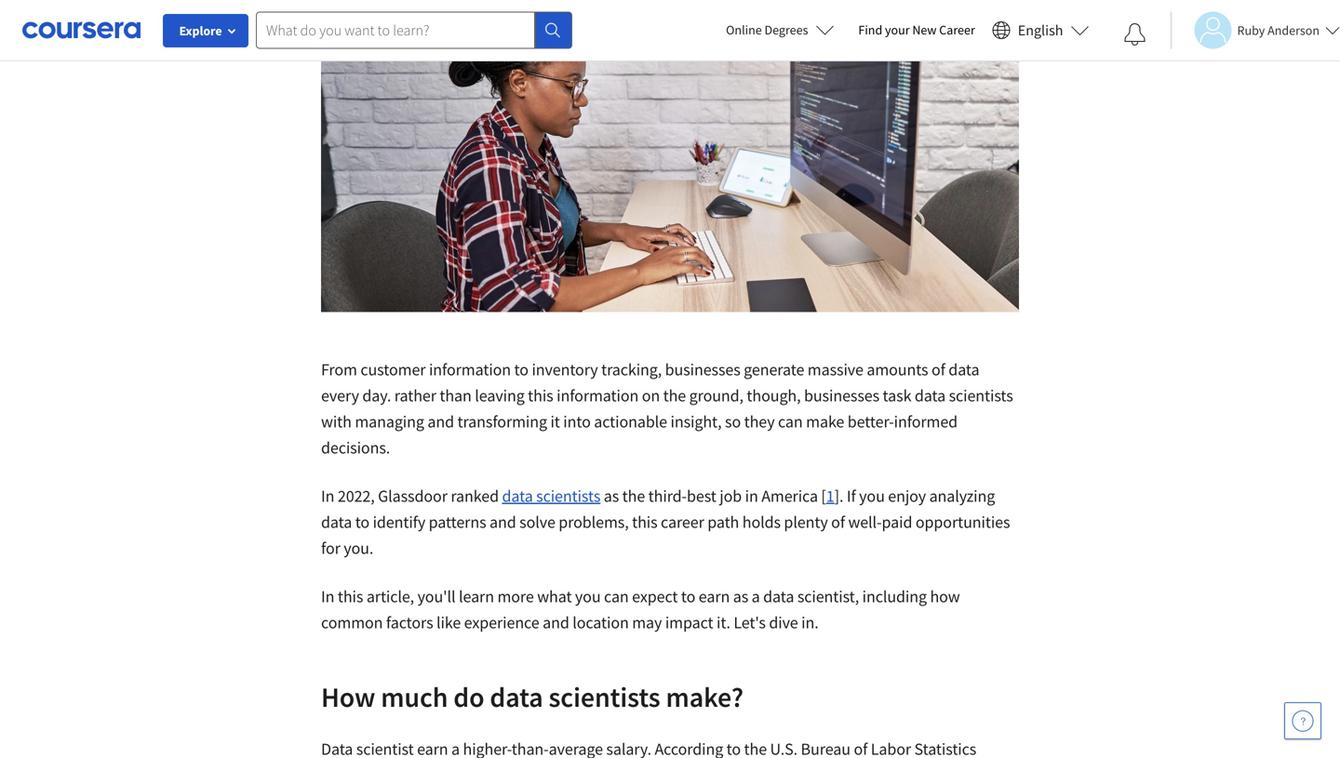 Task type: describe. For each thing, give the bounding box(es) containing it.
let's
[[734, 613, 766, 634]]

paid
[[882, 512, 913, 533]]

coursera image
[[22, 15, 141, 45]]

show notifications image
[[1124, 23, 1147, 46]]

amounts
[[867, 359, 929, 380]]

make
[[807, 412, 845, 433]]

into
[[564, 412, 591, 433]]

do
[[454, 680, 485, 715]]

of inside from customer information to inventory tracking, businesses generate massive amounts of data every day. rather than leaving this information on the ground, though, businesses task data scientists with managing and transforming it into actionable insight, so they can make better-informed decisions.
[[932, 359, 946, 380]]

this inside "in this article, you'll learn more what you can expect to earn as a data scientist, including how common factors like experience and location may impact it. let's dive in."
[[338, 587, 363, 608]]

career
[[661, 512, 705, 533]]

make?
[[666, 680, 744, 715]]

dive
[[770, 613, 799, 634]]

third-
[[649, 486, 687, 507]]

article,
[[367, 587, 414, 608]]

inventory
[[532, 359, 598, 380]]

task
[[883, 386, 912, 406]]

to inside "in this article, you'll learn more what you can expect to earn as a data scientist, including how common factors like experience and location may impact it. let's dive in."
[[682, 587, 696, 608]]

impact
[[666, 613, 714, 634]]

you inside "in this article, you'll learn more what you can expect to earn as a data scientist, including how common factors like experience and location may impact it. let's dive in."
[[575, 587, 601, 608]]

ruby anderson
[[1238, 22, 1320, 39]]

of inside ]. if you enjoy analyzing data to identify patterns and solve problems, this career path holds plenty of well-paid opportunities for you.
[[832, 512, 846, 533]]

in.
[[802, 613, 819, 634]]

you inside ]. if you enjoy analyzing data to identify patterns and solve problems, this career path holds plenty of well-paid opportunities for you.
[[860, 486, 885, 507]]

customer
[[361, 359, 426, 380]]

massive
[[808, 359, 864, 380]]

including
[[863, 587, 927, 608]]

in
[[746, 486, 759, 507]]

day.
[[363, 386, 391, 406]]

than
[[440, 386, 472, 406]]

help center image
[[1293, 711, 1315, 733]]

in for in this article, you'll learn more what you can expect to earn as a data scientist, including how common factors like experience and location may impact it. let's dive in.
[[321, 587, 335, 608]]

america
[[762, 486, 818, 507]]

opportunities
[[916, 512, 1011, 533]]

may
[[633, 613, 662, 634]]

enjoy
[[889, 486, 927, 507]]

0 vertical spatial as
[[604, 486, 619, 507]]

].
[[835, 486, 844, 507]]

location
[[573, 613, 629, 634]]

degrees
[[765, 21, 809, 38]]

how
[[931, 587, 961, 608]]

holds
[[743, 512, 781, 533]]

identify
[[373, 512, 426, 533]]

]. if you enjoy analyzing data to identify patterns and solve problems, this career path holds plenty of well-paid opportunities for you.
[[321, 486, 1011, 559]]

rather
[[395, 386, 437, 406]]

data inside ]. if you enjoy analyzing data to identify patterns and solve problems, this career path holds plenty of well-paid opportunities for you.
[[321, 512, 352, 533]]

solve
[[520, 512, 556, 533]]

job
[[720, 486, 742, 507]]

how much do data scientists make?
[[321, 680, 744, 715]]

career
[[940, 21, 976, 38]]

data inside "in this article, you'll learn more what you can expect to earn as a data scientist, including how common factors like experience and location may impact it. let's dive in."
[[764, 587, 795, 608]]

online degrees
[[726, 21, 809, 38]]

find
[[859, 21, 883, 38]]

online
[[726, 21, 762, 38]]

for
[[321, 538, 341, 559]]

as inside "in this article, you'll learn more what you can expect to earn as a data scientist, including how common factors like experience and location may impact it. let's dive in."
[[734, 587, 749, 608]]

expect
[[632, 587, 678, 608]]

1 horizontal spatial information
[[557, 386, 639, 406]]

this inside from customer information to inventory tracking, businesses generate massive amounts of data every day. rather than leaving this information on the ground, though, businesses task data scientists with managing and transforming it into actionable insight, so they can make better-informed decisions.
[[528, 386, 554, 406]]

transforming
[[458, 412, 548, 433]]

to inside from customer information to inventory tracking, businesses generate massive amounts of data every day. rather than leaving this information on the ground, though, businesses task data scientists with managing and transforming it into actionable insight, so they can make better-informed decisions.
[[515, 359, 529, 380]]

on
[[642, 386, 660, 406]]

2022,
[[338, 486, 375, 507]]

can inside from customer information to inventory tracking, businesses generate massive amounts of data every day. rather than leaving this information on the ground, though, businesses task data scientists with managing and transforming it into actionable insight, so they can make better-informed decisions.
[[778, 412, 803, 433]]

from customer information to inventory tracking, businesses generate massive amounts of data every day. rather than leaving this information on the ground, though, businesses task data scientists with managing and transforming it into actionable insight, so they can make better-informed decisions.
[[321, 359, 1014, 459]]

can inside "in this article, you'll learn more what you can expect to earn as a data scientist, including how common factors like experience and location may impact it. let's dive in."
[[604, 587, 629, 608]]

to inside ]. if you enjoy analyzing data to identify patterns and solve problems, this career path holds plenty of well-paid opportunities for you.
[[355, 512, 370, 533]]

explore
[[179, 22, 222, 39]]

well-
[[849, 512, 882, 533]]

english button
[[985, 0, 1097, 61]]

how
[[321, 680, 376, 715]]

1
[[827, 486, 835, 507]]

ranked
[[451, 486, 499, 507]]

informed
[[895, 412, 958, 433]]

every
[[321, 386, 359, 406]]

[
[[822, 486, 827, 507]]

it.
[[717, 613, 731, 634]]

leaving
[[475, 386, 525, 406]]

the inside from customer information to inventory tracking, businesses generate massive amounts of data every day. rather than leaving this information on the ground, though, businesses task data scientists with managing and transforming it into actionable insight, so they can make better-informed decisions.
[[664, 386, 686, 406]]

in 2022, glassdoor ranked data scientists as the third-best job in america [ 1
[[321, 486, 835, 507]]

and inside from customer information to inventory tracking, businesses generate massive amounts of data every day. rather than leaving this information on the ground, though, businesses task data scientists with managing and transforming it into actionable insight, so they can make better-informed decisions.
[[428, 412, 454, 433]]

more
[[498, 587, 534, 608]]

path
[[708, 512, 740, 533]]

plenty
[[784, 512, 828, 533]]

you'll
[[418, 587, 456, 608]]



Task type: vqa. For each thing, say whether or not it's contained in the screenshot.
Algebra: Elementary to Advanced IMAGE on the left bottom
no



Task type: locate. For each thing, give the bounding box(es) containing it.
in up "common"
[[321, 587, 335, 608]]

0 vertical spatial scientists
[[949, 386, 1014, 406]]

and left solve
[[490, 512, 516, 533]]

can down 'though,'
[[778, 412, 803, 433]]

find your new career link
[[850, 19, 985, 42]]

explore button
[[163, 14, 249, 47]]

you up the location
[[575, 587, 601, 608]]

better-
[[848, 412, 895, 433]]

1 in from the top
[[321, 486, 335, 507]]

this
[[528, 386, 554, 406], [632, 512, 658, 533], [338, 587, 363, 608]]

experience
[[464, 613, 540, 634]]

can
[[778, 412, 803, 433], [604, 587, 629, 608]]

insight,
[[671, 412, 722, 433]]

0 horizontal spatial businesses
[[665, 359, 741, 380]]

problems,
[[559, 512, 629, 533]]

english
[[1019, 21, 1064, 40]]

this down third-
[[632, 512, 658, 533]]

it
[[551, 412, 560, 433]]

ruby anderson button
[[1171, 12, 1341, 49]]

you
[[860, 486, 885, 507], [575, 587, 601, 608]]

businesses
[[665, 359, 741, 380], [805, 386, 880, 406]]

1 vertical spatial of
[[832, 512, 846, 533]]

this up "common"
[[338, 587, 363, 608]]

decisions.
[[321, 438, 390, 459]]

1 vertical spatial can
[[604, 587, 629, 608]]

1 vertical spatial as
[[734, 587, 749, 608]]

and inside "in this article, you'll learn more what you can expect to earn as a data scientist, including how common factors like experience and location may impact it. let's dive in."
[[543, 613, 570, 634]]

in left 2022,
[[321, 486, 335, 507]]

though,
[[747, 386, 801, 406]]

to left earn
[[682, 587, 696, 608]]

to up leaving
[[515, 359, 529, 380]]

1 horizontal spatial this
[[528, 386, 554, 406]]

1 vertical spatial businesses
[[805, 386, 880, 406]]

scientists inside from customer information to inventory tracking, businesses generate massive amounts of data every day. rather than leaving this information on the ground, though, businesses task data scientists with managing and transforming it into actionable insight, so they can make better-informed decisions.
[[949, 386, 1014, 406]]

to
[[515, 359, 529, 380], [355, 512, 370, 533], [682, 587, 696, 608]]

you.
[[344, 538, 374, 559]]

scientists
[[949, 386, 1014, 406], [537, 486, 601, 507], [549, 680, 661, 715]]

businesses up ground,
[[665, 359, 741, 380]]

0 vertical spatial the
[[664, 386, 686, 406]]

2 horizontal spatial to
[[682, 587, 696, 608]]

2 in from the top
[[321, 587, 335, 608]]

managing
[[355, 412, 425, 433]]

0 horizontal spatial information
[[429, 359, 511, 380]]

and down than at left bottom
[[428, 412, 454, 433]]

1 vertical spatial to
[[355, 512, 370, 533]]

[featured image] a person in a plaid shirt sits at a computer and writes code. image
[[321, 0, 1020, 312]]

of
[[932, 359, 946, 380], [832, 512, 846, 533]]

0 vertical spatial to
[[515, 359, 529, 380]]

the right on
[[664, 386, 686, 406]]

actionable
[[594, 412, 668, 433]]

and inside ]. if you enjoy analyzing data to identify patterns and solve problems, this career path holds plenty of well-paid opportunities for you.
[[490, 512, 516, 533]]

can up the location
[[604, 587, 629, 608]]

find your new career
[[859, 21, 976, 38]]

from
[[321, 359, 357, 380]]

as up problems,
[[604, 486, 619, 507]]

2 vertical spatial to
[[682, 587, 696, 608]]

information up than at left bottom
[[429, 359, 511, 380]]

1 link
[[827, 486, 835, 507]]

0 vertical spatial you
[[860, 486, 885, 507]]

0 horizontal spatial of
[[832, 512, 846, 533]]

they
[[745, 412, 775, 433]]

in inside "in this article, you'll learn more what you can expect to earn as a data scientist, including how common factors like experience and location may impact it. let's dive in."
[[321, 587, 335, 608]]

1 horizontal spatial and
[[490, 512, 516, 533]]

as
[[604, 486, 619, 507], [734, 587, 749, 608]]

what
[[538, 587, 572, 608]]

data scientists link
[[502, 486, 601, 507]]

best
[[687, 486, 717, 507]]

0 horizontal spatial as
[[604, 486, 619, 507]]

ground,
[[690, 386, 744, 406]]

1 horizontal spatial the
[[664, 386, 686, 406]]

like
[[437, 613, 461, 634]]

2 vertical spatial this
[[338, 587, 363, 608]]

scientists up informed
[[949, 386, 1014, 406]]

if
[[847, 486, 856, 507]]

scientist,
[[798, 587, 860, 608]]

0 vertical spatial in
[[321, 486, 335, 507]]

2 horizontal spatial this
[[632, 512, 658, 533]]

0 horizontal spatial to
[[355, 512, 370, 533]]

this up the it
[[528, 386, 554, 406]]

with
[[321, 412, 352, 433]]

data
[[949, 359, 980, 380], [915, 386, 946, 406], [502, 486, 533, 507], [321, 512, 352, 533], [764, 587, 795, 608], [490, 680, 543, 715]]

0 vertical spatial information
[[429, 359, 511, 380]]

0 vertical spatial and
[[428, 412, 454, 433]]

1 vertical spatial and
[[490, 512, 516, 533]]

and down what
[[543, 613, 570, 634]]

anderson
[[1268, 22, 1320, 39]]

information up into
[[557, 386, 639, 406]]

the left third-
[[623, 486, 646, 507]]

scientists down the location
[[549, 680, 661, 715]]

2 vertical spatial scientists
[[549, 680, 661, 715]]

1 vertical spatial information
[[557, 386, 639, 406]]

1 vertical spatial this
[[632, 512, 658, 533]]

0 horizontal spatial this
[[338, 587, 363, 608]]

1 horizontal spatial as
[[734, 587, 749, 608]]

2 horizontal spatial and
[[543, 613, 570, 634]]

scientists up problems,
[[537, 486, 601, 507]]

0 horizontal spatial you
[[575, 587, 601, 608]]

1 vertical spatial scientists
[[537, 486, 601, 507]]

1 vertical spatial in
[[321, 587, 335, 608]]

this inside ]. if you enjoy analyzing data to identify patterns and solve problems, this career path holds plenty of well-paid opportunities for you.
[[632, 512, 658, 533]]

in this article, you'll learn more what you can expect to earn as a data scientist, including how common factors like experience and location may impact it. let's dive in.
[[321, 587, 961, 634]]

1 horizontal spatial you
[[860, 486, 885, 507]]

0 vertical spatial this
[[528, 386, 554, 406]]

2 vertical spatial and
[[543, 613, 570, 634]]

and
[[428, 412, 454, 433], [490, 512, 516, 533], [543, 613, 570, 634]]

much
[[381, 680, 448, 715]]

online degrees button
[[712, 9, 850, 50]]

you right if
[[860, 486, 885, 507]]

1 horizontal spatial of
[[932, 359, 946, 380]]

your
[[886, 21, 910, 38]]

0 horizontal spatial and
[[428, 412, 454, 433]]

businesses down massive
[[805, 386, 880, 406]]

generate
[[744, 359, 805, 380]]

0 vertical spatial can
[[778, 412, 803, 433]]

so
[[725, 412, 741, 433]]

1 horizontal spatial can
[[778, 412, 803, 433]]

1 horizontal spatial businesses
[[805, 386, 880, 406]]

information
[[429, 359, 511, 380], [557, 386, 639, 406]]

as left a
[[734, 587, 749, 608]]

ruby
[[1238, 22, 1266, 39]]

1 horizontal spatial to
[[515, 359, 529, 380]]

What do you want to learn? text field
[[256, 12, 535, 49]]

0 horizontal spatial can
[[604, 587, 629, 608]]

0 vertical spatial businesses
[[665, 359, 741, 380]]

1 vertical spatial you
[[575, 587, 601, 608]]

0 horizontal spatial the
[[623, 486, 646, 507]]

a
[[752, 587, 760, 608]]

in for in 2022, glassdoor ranked data scientists as the third-best job in america [ 1
[[321, 486, 335, 507]]

patterns
[[429, 512, 487, 533]]

common
[[321, 613, 383, 634]]

of down ].
[[832, 512, 846, 533]]

earn
[[699, 587, 730, 608]]

analyzing
[[930, 486, 996, 507]]

1 vertical spatial the
[[623, 486, 646, 507]]

tracking,
[[602, 359, 662, 380]]

of right "amounts"
[[932, 359, 946, 380]]

glassdoor
[[378, 486, 448, 507]]

new
[[913, 21, 937, 38]]

None search field
[[256, 12, 573, 49]]

factors
[[386, 613, 434, 634]]

to up you.
[[355, 512, 370, 533]]

0 vertical spatial of
[[932, 359, 946, 380]]

the
[[664, 386, 686, 406], [623, 486, 646, 507]]



